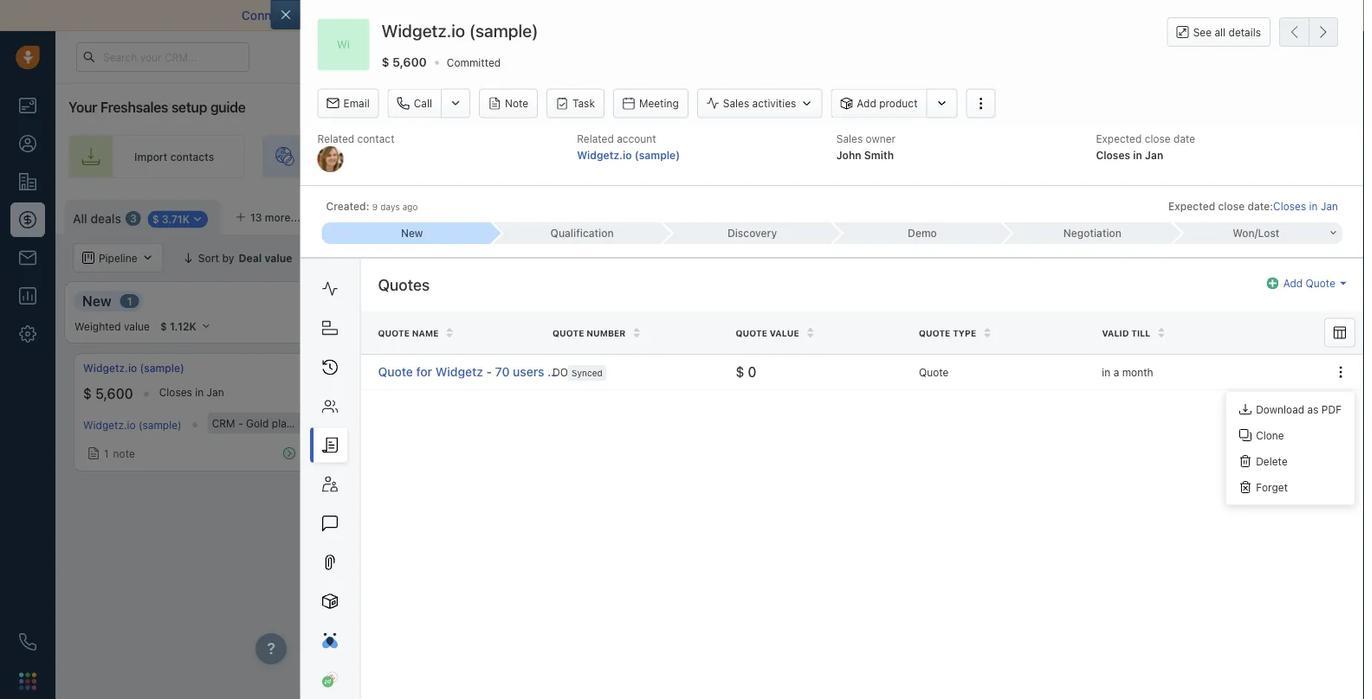 Task type: vqa. For each thing, say whether or not it's contained in the screenshot.
Acme
yes



Task type: locate. For each thing, give the bounding box(es) containing it.
widgetz.io (sample) up "committed"
[[382, 20, 538, 41]]

gold for $ 5,600
[[246, 417, 269, 430]]

close inside 'expected close date closes in jan'
[[1145, 133, 1171, 145]]

container_wx8msf4aqz5i3rn1 image inside invite your team link
[[637, 150, 651, 164]]

sales activities button
[[697, 89, 831, 118], [697, 89, 822, 118]]

0 vertical spatial 5,600
[[392, 55, 427, 69]]

gold left p
[[1336, 417, 1359, 430]]

lost
[[1258, 227, 1280, 239]]

deals for import
[[1206, 209, 1233, 221]]

expected up quotas and forecasting at right top
[[1168, 200, 1215, 212]]

in a month
[[1102, 366, 1153, 378]]

deal
[[1326, 209, 1347, 221], [462, 252, 484, 264], [768, 373, 789, 385]]

widgetz.io (sample) up 1 note
[[83, 419, 182, 431]]

0 horizontal spatial related
[[317, 133, 354, 145]]

all inside button
[[447, 252, 459, 264]]

note right container_wx8msf4aqz5i3rn1 image
[[113, 448, 135, 460]]

inc inside 'link'
[[396, 362, 411, 375]]

0 vertical spatial expected
[[1096, 133, 1142, 145]]

widgetz.io (sample) link up 1 note
[[83, 419, 182, 431]]

2 horizontal spatial deal
[[1326, 209, 1347, 221]]

0 horizontal spatial leads
[[411, 151, 438, 163]]

0 horizontal spatial -
[[238, 417, 243, 430]]

of
[[644, 8, 656, 23]]

and right quotas
[[1171, 252, 1190, 264]]

days right 7
[[1312, 387, 1335, 399]]

1 filter applied button
[[304, 243, 416, 273]]

add deal
[[1303, 209, 1347, 221], [745, 373, 789, 385]]

- inside widgetz.io (sample) dialog
[[486, 365, 492, 379]]

0 horizontal spatial deals
[[90, 211, 121, 226]]

container_wx8msf4aqz5i3rn1 image left filter at the top left
[[315, 252, 327, 264]]

o
[[331, 211, 339, 223]]

-
[[486, 365, 492, 379], [238, 417, 243, 430], [1328, 417, 1333, 430]]

1 left filter at the top left
[[334, 252, 339, 264]]

1 horizontal spatial all
[[447, 252, 459, 264]]

container_wx8msf4aqz5i3rn1 image down new link
[[428, 252, 440, 264]]

0 vertical spatial qualification
[[550, 227, 614, 239]]

$ for closes in 7 days
[[1180, 386, 1188, 402]]

account
[[617, 133, 656, 145]]

quote left number
[[553, 329, 584, 338]]

$ 5,600 inside widgetz.io (sample) dialog
[[382, 55, 427, 69]]

setup
[[171, 99, 207, 116]]

gold for $ 3,200
[[1336, 417, 1359, 430]]

phone element
[[10, 625, 45, 660]]

your
[[68, 99, 97, 116]]

0 horizontal spatial sales
[[1041, 151, 1067, 163]]

(sample)
[[469, 20, 538, 41], [635, 149, 680, 161], [140, 362, 184, 375], [414, 362, 458, 375], [547, 365, 598, 379], [413, 417, 456, 430], [338, 417, 381, 430], [139, 419, 182, 431], [1229, 419, 1272, 431]]

widgetz
[[435, 365, 483, 379]]

2 vertical spatial deal
[[768, 373, 789, 385]]

quote up 100
[[378, 365, 413, 379]]

till
[[1131, 329, 1150, 338]]

add deal inside button
[[1303, 209, 1347, 221]]

sales left pipeline
[[1293, 151, 1319, 163]]

1 for 1 filter applied
[[334, 252, 339, 264]]

expected inside 'expected close date closes in jan'
[[1096, 133, 1142, 145]]

$ up container_wx8msf4aqz5i3rn1 image
[[83, 386, 92, 402]]

0 vertical spatial import
[[134, 151, 167, 163]]

jan for expected close date closes in jan
[[1145, 149, 1163, 161]]

$ for closes in jan
[[83, 386, 92, 402]]

techcave (sample)
[[1180, 419, 1272, 431]]

1 inc from the top
[[396, 362, 411, 375]]

1 horizontal spatial and
[[1171, 252, 1190, 264]]

to right the mailbox at the top
[[369, 8, 381, 23]]

5,600 up call button
[[392, 55, 427, 69]]

related for related account widgetz.io (sample)
[[577, 133, 614, 145]]

0 horizontal spatial import
[[134, 151, 167, 163]]

add inside add deal button
[[1303, 209, 1323, 221]]

1 horizontal spatial new
[[401, 227, 423, 239]]

$ 5,600
[[382, 55, 427, 69], [83, 386, 133, 402]]

import up quotas and forecasting at right top
[[1170, 209, 1203, 221]]

0 horizontal spatial 5,600
[[95, 386, 133, 402]]

2 vertical spatial jan
[[207, 387, 224, 399]]

1 down 3
[[127, 295, 132, 307]]

1 inside button
[[334, 252, 339, 264]]

widgetz.io (sample) inside dialog
[[382, 20, 538, 41]]

call
[[414, 98, 432, 110]]

to
[[369, 8, 381, 23], [827, 151, 837, 163]]

1 inside widgetz.io (sample) dialog
[[580, 366, 585, 378]]

container_wx8msf4aqz5i3rn1 image down account
[[637, 150, 651, 164]]

quote left value
[[736, 329, 767, 338]]

see
[[1193, 26, 1212, 38]]

quote for quote number
[[553, 329, 584, 338]]

1 horizontal spatial note
[[1210, 448, 1231, 460]]

import deals
[[1170, 209, 1233, 221]]

add deal up search field
[[1303, 209, 1347, 221]]

import left "contacts"
[[134, 151, 167, 163]]

all left 3
[[73, 211, 87, 226]]

container_wx8msf4aqz5i3rn1 image inside 1 filter applied button
[[315, 252, 327, 264]]

closes
[[1096, 149, 1130, 161], [1273, 200, 1306, 212], [159, 387, 192, 399], [427, 387, 460, 399], [1256, 387, 1289, 399]]

email image
[[1193, 50, 1205, 64]]

1 vertical spatial sales
[[836, 133, 863, 145]]

deal inside add deal button
[[1326, 209, 1347, 221]]

activities
[[752, 98, 796, 110]]

1 horizontal spatial import
[[1170, 209, 1203, 221]]

jan inside 'expected close date closes in jan'
[[1145, 149, 1163, 161]]

route leads to your team
[[766, 151, 891, 163]]

details
[[1229, 26, 1261, 38]]

quote number
[[553, 329, 626, 338]]

0 horizontal spatial all
[[73, 211, 87, 226]]

1 horizontal spatial sales
[[836, 133, 863, 145]]

acme down $ 100
[[365, 417, 392, 430]]

1 horizontal spatial team
[[865, 151, 891, 163]]

add
[[857, 98, 876, 110], [1303, 209, 1323, 221], [1283, 278, 1303, 290], [745, 373, 765, 385]]

quote for quote for widgetz - 70 users (sample)
[[378, 365, 413, 379]]

note inside button
[[1210, 448, 1231, 460]]

to left smith
[[827, 151, 837, 163]]

quote for widgetz - 70 users (sample) link
[[378, 365, 598, 379]]

container_wx8msf4aqz5i3rn1 image left quotas
[[1116, 252, 1128, 264]]

synced
[[572, 368, 603, 378]]

1 horizontal spatial qualification
[[550, 227, 614, 239]]

expected close date closes in jan
[[1096, 133, 1195, 161]]

qualification inside widgetz.io (sample) dialog
[[550, 227, 614, 239]]

inc left for
[[396, 362, 411, 375]]

ago
[[402, 202, 418, 212]]

1 vertical spatial new
[[82, 293, 111, 309]]

sales owner john smith
[[836, 133, 896, 161]]

deal up search field
[[1326, 209, 1347, 221]]

acme inc (sample) link down 100
[[365, 417, 456, 430]]

qualification up quote name
[[363, 293, 446, 309]]

1 horizontal spatial sales
[[1293, 151, 1319, 163]]

crm down as
[[1302, 417, 1325, 430]]

1 horizontal spatial deals
[[1206, 209, 1233, 221]]

0 vertical spatial new
[[401, 227, 423, 239]]

1 vertical spatial close
[[1218, 200, 1245, 212]]

- left 70
[[486, 365, 492, 379]]

- down pdf
[[1328, 417, 1333, 430]]

widgetz.io (sample) link up closes in jan
[[83, 361, 184, 376]]

team down owner
[[865, 151, 891, 163]]

1 horizontal spatial gold
[[1336, 417, 1359, 430]]

1 vertical spatial import
[[1170, 209, 1203, 221]]

acme inc (sample) up 100
[[365, 362, 458, 375]]

0 horizontal spatial expected
[[1096, 133, 1142, 145]]

plan
[[272, 417, 293, 430]]

1 team from the left
[[608, 151, 633, 163]]

(sample) down closes in jan
[[139, 419, 182, 431]]

5,600 up 1 note
[[95, 386, 133, 402]]

container_wx8msf4aqz5i3rn1 image
[[637, 150, 651, 164], [315, 252, 327, 264], [428, 252, 440, 264], [1116, 252, 1128, 264], [728, 373, 741, 385], [369, 444, 381, 456]]

0 horizontal spatial $ 5,600
[[83, 386, 133, 402]]

0 horizontal spatial to
[[369, 8, 381, 23]]

70
[[495, 365, 510, 379]]

0 horizontal spatial sales
[[723, 98, 749, 110]]

sales right create
[[1041, 151, 1067, 163]]

wi
[[337, 38, 350, 50]]

deal left owners at the left
[[462, 252, 484, 264]]

import inside import deals button
[[1170, 209, 1203, 221]]

0 vertical spatial sales
[[723, 98, 749, 110]]

all for deal
[[447, 252, 459, 264]]

1 horizontal spatial add deal
[[1303, 209, 1347, 221]]

add inside add product button
[[857, 98, 876, 110]]

0 horizontal spatial jan
[[207, 387, 224, 399]]

quote down search field
[[1306, 278, 1335, 290]]

guide
[[210, 99, 246, 116]]

2 sales from the left
[[1293, 151, 1319, 163]]

2 gold from the left
[[1336, 417, 1359, 430]]

quote down quote type on the right top of page
[[919, 366, 949, 378]]

meeting
[[639, 98, 679, 110]]

1 for 1
[[127, 295, 132, 307]]

days inside the created: 9 days ago
[[380, 202, 400, 212]]

1 gold from the left
[[246, 417, 269, 430]]

call button
[[388, 89, 441, 118]]

$ 5,600 up 1 note
[[83, 386, 133, 402]]

1 related from the left
[[317, 133, 354, 145]]

0 vertical spatial acme inc (sample)
[[365, 362, 458, 375]]

0 horizontal spatial deal
[[462, 252, 484, 264]]

0 vertical spatial acme inc (sample) link
[[365, 361, 458, 376]]

website
[[370, 151, 409, 163]]

0 vertical spatial to
[[369, 8, 381, 23]]

$ 100
[[365, 386, 401, 402]]

1 acme inc (sample) from the top
[[365, 362, 458, 375]]

1 vertical spatial inc
[[395, 417, 410, 430]]

0 horizontal spatial and
[[510, 8, 531, 23]]

sales activities
[[723, 98, 796, 110]]

0 horizontal spatial crm
[[212, 417, 235, 430]]

acme inc (sample) link
[[365, 361, 458, 376], [365, 417, 456, 430]]

1 horizontal spatial crm
[[1302, 417, 1325, 430]]

and left enable
[[510, 8, 531, 23]]

2 leads from the left
[[798, 151, 824, 163]]

1 horizontal spatial days
[[1312, 387, 1335, 399]]

0 horizontal spatial note
[[113, 448, 135, 460]]

0 horizontal spatial close
[[1145, 133, 1171, 145]]

inc down 100
[[395, 417, 410, 430]]

task button
[[547, 89, 604, 118]]

pipeline
[[1322, 151, 1361, 163]]

deal right 0
[[768, 373, 789, 385]]

name
[[412, 329, 439, 338]]

doc-1
[[553, 366, 585, 378]]

team inside invite your team link
[[608, 151, 633, 163]]

0 vertical spatial inc
[[396, 362, 411, 375]]

deals inside button
[[1206, 209, 1233, 221]]

1 horizontal spatial to
[[827, 151, 837, 163]]

in
[[1133, 149, 1142, 161], [358, 151, 367, 163], [1309, 200, 1318, 212], [1102, 366, 1111, 378], [195, 387, 204, 399], [463, 387, 471, 399], [1291, 387, 1300, 399]]

deals
[[1206, 209, 1233, 221], [90, 211, 121, 226]]

1 vertical spatial acme inc (sample)
[[365, 417, 456, 430]]

widgetz.io (sample) link
[[577, 149, 680, 161], [83, 361, 184, 376], [83, 419, 182, 431]]

quote left name
[[378, 329, 410, 338]]

0 horizontal spatial qualification
[[363, 293, 446, 309]]

clone
[[1256, 429, 1284, 441]]

acme inc (sample) link up 100
[[365, 361, 458, 376]]

1 vertical spatial expected
[[1168, 200, 1215, 212]]

1 vertical spatial deal
[[462, 252, 484, 264]]

1 horizontal spatial expected
[[1168, 200, 1215, 212]]

close left date:
[[1218, 200, 1245, 212]]

(sample) down account
[[635, 149, 680, 161]]

0 horizontal spatial new
[[82, 293, 111, 309]]

leads right route on the top of the page
[[798, 151, 824, 163]]

add down search field
[[1283, 278, 1303, 290]]

$ left 0
[[736, 364, 744, 380]]

qualification link
[[492, 223, 662, 244]]

$ for closes in nov
[[365, 386, 373, 402]]

1 vertical spatial acme inc (sample) link
[[365, 417, 456, 430]]

import inside "import contacts" link
[[134, 151, 167, 163]]

sales up john
[[836, 133, 863, 145]]

2 acme inc (sample) link from the top
[[365, 417, 456, 430]]

$ left 100
[[365, 386, 373, 402]]

1 vertical spatial to
[[827, 151, 837, 163]]

john
[[836, 149, 861, 161]]

closes for $ 100
[[427, 387, 460, 399]]

gold left plan
[[246, 417, 269, 430]]

import deals group
[[1146, 200, 1271, 230]]

quote left type
[[919, 329, 950, 338]]

sales left activities
[[723, 98, 749, 110]]

0 horizontal spatial gold
[[246, 417, 269, 430]]

1 horizontal spatial jan
[[1145, 149, 1163, 161]]

team inside the route leads to your team link
[[865, 151, 891, 163]]

close image
[[1338, 11, 1347, 20]]

team down account
[[608, 151, 633, 163]]

note button
[[479, 89, 538, 118]]

1 down quote number
[[580, 366, 585, 378]]

close left date
[[1145, 133, 1171, 145]]

all left owners at the left
[[447, 252, 459, 264]]

add left product
[[857, 98, 876, 110]]

2 horizontal spatial jan
[[1321, 200, 1338, 212]]

note down techcave (sample) link
[[1210, 448, 1231, 460]]

route
[[766, 151, 795, 163]]

leads right website at the left top of the page
[[411, 151, 438, 163]]

7
[[1303, 387, 1309, 399]]

deals for all
[[90, 211, 121, 226]]

email
[[343, 98, 370, 110]]

1 horizontal spatial leads
[[798, 151, 824, 163]]

0 horizontal spatial days
[[380, 202, 400, 212]]

gold
[[246, 417, 269, 430], [1336, 417, 1359, 430]]

days right 9
[[380, 202, 400, 212]]

0 vertical spatial acme
[[365, 362, 393, 375]]

related inside related account widgetz.io (sample)
[[577, 133, 614, 145]]

1 vertical spatial widgetz.io (sample) link
[[83, 361, 184, 376]]

0 horizontal spatial add deal
[[745, 373, 789, 385]]

/
[[1255, 227, 1258, 239]]

new down ago
[[401, 227, 423, 239]]

deliverability
[[433, 8, 506, 23]]

acme inside 'link'
[[365, 362, 393, 375]]

expected
[[1096, 133, 1142, 145], [1168, 200, 1215, 212]]

0 vertical spatial widgetz.io (sample)
[[382, 20, 538, 41]]

related up 'invite your team'
[[577, 133, 614, 145]]

(sample) down quote number
[[547, 365, 598, 379]]

acme up $ 100
[[365, 362, 393, 375]]

1 horizontal spatial close
[[1218, 200, 1245, 212]]

1 leads from the left
[[411, 151, 438, 163]]

5,600
[[392, 55, 427, 69], [95, 386, 133, 402]]

2 related from the left
[[577, 133, 614, 145]]

0 vertical spatial days
[[380, 202, 400, 212]]

1 vertical spatial jan
[[1321, 200, 1338, 212]]

qualification down invite your team link at top
[[550, 227, 614, 239]]

delete
[[1256, 455, 1288, 467]]

0 vertical spatial add deal
[[1303, 209, 1347, 221]]

closes for $ 3,200
[[1256, 387, 1289, 399]]

1 horizontal spatial 5,600
[[392, 55, 427, 69]]

Search field
[[1271, 243, 1357, 273]]

100
[[377, 386, 401, 402]]

related up "bring"
[[317, 133, 354, 145]]

$ 0
[[736, 364, 757, 380]]

widgetz.io (sample) link down account
[[577, 149, 680, 161]]

2 team from the left
[[865, 151, 891, 163]]

1 horizontal spatial -
[[486, 365, 492, 379]]

- left plan
[[238, 417, 243, 430]]

1 vertical spatial $ 5,600
[[83, 386, 133, 402]]

1 horizontal spatial deal
[[768, 373, 789, 385]]

sales for sales activities
[[723, 98, 749, 110]]

quote inside button
[[1306, 278, 1335, 290]]

deal inside all deal owners button
[[462, 252, 484, 264]]

deal for add deal button
[[1326, 209, 1347, 221]]

crm - gold plan monthly (sample)
[[212, 417, 381, 430]]

1 horizontal spatial related
[[577, 133, 614, 145]]

0 vertical spatial jan
[[1145, 149, 1163, 161]]

all for deals
[[73, 211, 87, 226]]

1 vertical spatial 5,600
[[95, 386, 133, 402]]

3,200
[[1192, 386, 1230, 402]]

1 horizontal spatial $ 5,600
[[382, 55, 427, 69]]

0 horizontal spatial team
[[608, 151, 633, 163]]

widgetz.io (sample) up closes in jan
[[83, 362, 184, 375]]

new down the all deals link
[[82, 293, 111, 309]]

add deal down quote value
[[745, 373, 789, 385]]

2 crm from the left
[[1302, 417, 1325, 430]]

acme inc (sample) down 100
[[365, 417, 456, 430]]

import
[[134, 151, 167, 163], [1170, 209, 1203, 221]]

connect your mailbox to improve deliverability and enable 2-way sync of email conversations.
[[242, 8, 777, 23]]

add quote
[[1283, 278, 1335, 290]]

invite your team link
[[487, 135, 682, 178]]

note
[[113, 448, 135, 460], [1210, 448, 1231, 460]]

1 acme inc (sample) link from the top
[[365, 361, 458, 376]]

13
[[250, 211, 262, 223]]

1 acme from the top
[[365, 362, 393, 375]]

1 vertical spatial acme
[[365, 417, 392, 430]]

add up search field
[[1303, 209, 1323, 221]]

2 inc from the top
[[395, 417, 410, 430]]

note
[[505, 98, 528, 110]]

$ 5,600 up call button
[[382, 55, 427, 69]]

0 vertical spatial all
[[73, 211, 87, 226]]

your
[[293, 8, 319, 23], [583, 151, 605, 163], [840, 151, 863, 163], [1268, 151, 1290, 163]]

import for import deals
[[1170, 209, 1203, 221]]

1 crm from the left
[[212, 417, 235, 430]]

2 note from the left
[[1210, 448, 1231, 460]]

1 vertical spatial all
[[447, 252, 459, 264]]

crm down closes in jan
[[212, 417, 235, 430]]

0 vertical spatial close
[[1145, 133, 1171, 145]]

1 right container_wx8msf4aqz5i3rn1 image
[[104, 448, 109, 460]]

(sample) down the closes in nov
[[413, 417, 456, 430]]

sales inside the sales owner john smith
[[836, 133, 863, 145]]

route leads to your team link
[[700, 135, 922, 178]]

2 horizontal spatial -
[[1328, 417, 1333, 430]]

0 vertical spatial deal
[[1326, 209, 1347, 221]]

expected up "sequence" on the right of the page
[[1096, 133, 1142, 145]]

$ left '3,200'
[[1180, 386, 1188, 402]]

0 vertical spatial $ 5,600
[[382, 55, 427, 69]]



Task type: describe. For each thing, give the bounding box(es) containing it.
your right up
[[1268, 151, 1290, 163]]

widgetz.io (sample) dialog
[[271, 0, 1364, 700]]

enable
[[534, 8, 572, 23]]

improve
[[384, 8, 430, 23]]

1 vertical spatial qualification
[[363, 293, 446, 309]]

add down quote value
[[745, 373, 765, 385]]

won
[[1233, 227, 1255, 239]]

crm for $ 5,600
[[212, 417, 235, 430]]

connect your mailbox link
[[242, 8, 369, 23]]

valid till
[[1102, 329, 1150, 338]]

closes inside 'expected close date closes in jan'
[[1096, 149, 1130, 161]]

quotes
[[378, 275, 430, 294]]

quote name
[[378, 329, 439, 338]]

add inside add quote link
[[1283, 278, 1303, 290]]

set up your sales pipeline
[[1233, 151, 1361, 163]]

sequence
[[1070, 151, 1118, 163]]

sync
[[614, 8, 641, 23]]

widgetz.io inside related account widgetz.io (sample)
[[577, 149, 632, 161]]

quote value
[[736, 329, 799, 338]]

1 vertical spatial and
[[1171, 252, 1190, 264]]

committed
[[447, 57, 501, 69]]

1 note
[[104, 448, 135, 460]]

expected close date: closes in jan
[[1168, 200, 1338, 212]]

expected for expected close date
[[1096, 133, 1142, 145]]

crm - gold p
[[1302, 417, 1364, 430]]

contact
[[357, 133, 395, 145]]

(sample) up closes in jan
[[140, 362, 184, 375]]

13 more...
[[250, 211, 300, 223]]

1 filter applied
[[334, 252, 405, 264]]

0 vertical spatial and
[[510, 8, 531, 23]]

1 for 1 note
[[104, 448, 109, 460]]

13 more... button
[[226, 205, 310, 230]]

closes in jan
[[159, 387, 224, 399]]

monthly
[[295, 417, 335, 430]]

import contacts link
[[68, 135, 245, 178]]

all
[[1215, 26, 1226, 38]]

sales for sales owner john smith
[[836, 133, 863, 145]]

quotas
[[1132, 252, 1168, 264]]

users
[[513, 365, 544, 379]]

1 vertical spatial add deal
[[745, 373, 789, 385]]

negotiation link
[[1002, 223, 1172, 244]]

1 sales from the left
[[1041, 151, 1067, 163]]

techcave
[[1180, 419, 1226, 431]]

import for import contacts
[[134, 151, 167, 163]]

- for $ 3,200
[[1328, 417, 1333, 430]]

bring in website leads link
[[263, 135, 469, 178]]

owner
[[866, 133, 896, 145]]

mailbox
[[322, 8, 366, 23]]

container_wx8msf4aqz5i3rn1 image inside quotas and forecasting link
[[1116, 252, 1128, 264]]

applied
[[368, 252, 405, 264]]

smith
[[864, 149, 894, 161]]

closes in 7 days
[[1256, 387, 1335, 399]]

quotas and forecasting link
[[1116, 243, 1269, 273]]

2 vertical spatial widgetz.io (sample)
[[83, 419, 182, 431]]

import contacts
[[134, 151, 214, 163]]

your left smith
[[840, 151, 863, 163]]

your left the mailbox at the top
[[293, 8, 319, 23]]

all deal owners
[[447, 252, 523, 264]]

quote type
[[919, 329, 976, 338]]

closes for $ 5,600
[[159, 387, 192, 399]]

new inside widgetz.io (sample) dialog
[[401, 227, 423, 239]]

Search your CRM... text field
[[76, 42, 249, 72]]

filter
[[342, 252, 365, 264]]

quote for quote name
[[378, 329, 410, 338]]

quote for quote value
[[736, 329, 767, 338]]

owners
[[486, 252, 523, 264]]

quote for quote type
[[919, 329, 950, 338]]

1 vertical spatial widgetz.io (sample)
[[83, 362, 184, 375]]

related for related contact
[[317, 133, 354, 145]]

quote for widgetz - 70 users (sample)
[[378, 365, 598, 379]]

bring
[[328, 151, 355, 163]]

phone image
[[19, 634, 36, 651]]

created:
[[326, 200, 369, 212]]

5,600 inside widgetz.io (sample) dialog
[[392, 55, 427, 69]]

quotas and forecasting
[[1132, 252, 1251, 264]]

close for date:
[[1218, 200, 1245, 212]]

won / lost
[[1233, 227, 1280, 239]]

invite your team
[[553, 151, 633, 163]]

⌘ o
[[318, 211, 339, 223]]

email
[[659, 8, 690, 23]]

container_wx8msf4aqz5i3rn1 image inside all deal owners button
[[428, 252, 440, 264]]

- for $ 5,600
[[238, 417, 243, 430]]

pdf
[[1321, 403, 1342, 416]]

2 vertical spatial widgetz.io (sample) link
[[83, 419, 182, 431]]

2-
[[576, 8, 589, 23]]

set
[[1233, 151, 1250, 163]]

in inside 'expected close date closes in jan'
[[1133, 149, 1142, 161]]

as
[[1307, 403, 1319, 416]]

$ 3,200
[[1180, 386, 1230, 402]]

task
[[573, 98, 595, 110]]

close for date
[[1145, 133, 1171, 145]]

all deals 3
[[73, 211, 137, 226]]

see all details button
[[1167, 17, 1271, 47]]

9
[[372, 202, 378, 212]]

your right invite
[[583, 151, 605, 163]]

techcave (sample) link
[[1180, 419, 1272, 431]]

jan for expected close date: closes in jan
[[1321, 200, 1338, 212]]

number
[[586, 329, 626, 338]]

⌘
[[318, 211, 328, 223]]

more...
[[265, 211, 300, 223]]

new link
[[322, 223, 492, 244]]

container_wx8msf4aqz5i3rn1 image
[[87, 448, 100, 460]]

settings
[[1087, 209, 1129, 221]]

set up your sales pipeline link
[[1167, 135, 1364, 178]]

valid
[[1102, 329, 1129, 338]]

forecasting
[[1192, 252, 1251, 264]]

0 vertical spatial widgetz.io (sample) link
[[577, 149, 680, 161]]

settings button
[[1062, 200, 1138, 230]]

container_wx8msf4aqz5i3rn1 image left 0
[[728, 373, 741, 385]]

closes in jan link
[[1273, 199, 1338, 214]]

your freshsales setup guide
[[68, 99, 246, 116]]

2 acme from the top
[[365, 417, 392, 430]]

(sample) up the closes in nov
[[414, 362, 458, 375]]

container_wx8msf4aqz5i3rn1 image down $ 100
[[369, 444, 381, 456]]

1 note from the left
[[113, 448, 135, 460]]

(sample) down download
[[1229, 419, 1272, 431]]

value
[[770, 329, 799, 338]]

deal for all deal owners button
[[462, 252, 484, 264]]

(sample) down $ 100
[[338, 417, 381, 430]]

1 vertical spatial days
[[1312, 387, 1335, 399]]

2 acme inc (sample) from the top
[[365, 417, 456, 430]]

nov
[[474, 387, 493, 399]]

(sample) inside related account widgetz.io (sample)
[[635, 149, 680, 161]]

add quote link
[[1267, 276, 1347, 291]]

contacts
[[170, 151, 214, 163]]

meeting button
[[613, 89, 688, 118]]

freshworks switcher image
[[19, 673, 36, 691]]

(sample) up "committed"
[[469, 20, 538, 41]]

download as pdf
[[1256, 403, 1342, 416]]

expected for expected close date:
[[1168, 200, 1215, 212]]

$ up call button
[[382, 55, 389, 69]]

crm for $ 3,200
[[1302, 417, 1325, 430]]

all deal owners button
[[416, 243, 534, 273]]

related account widgetz.io (sample)
[[577, 133, 680, 161]]

product
[[879, 98, 918, 110]]

created: 9 days ago
[[326, 200, 418, 212]]

p
[[1362, 417, 1364, 430]]



